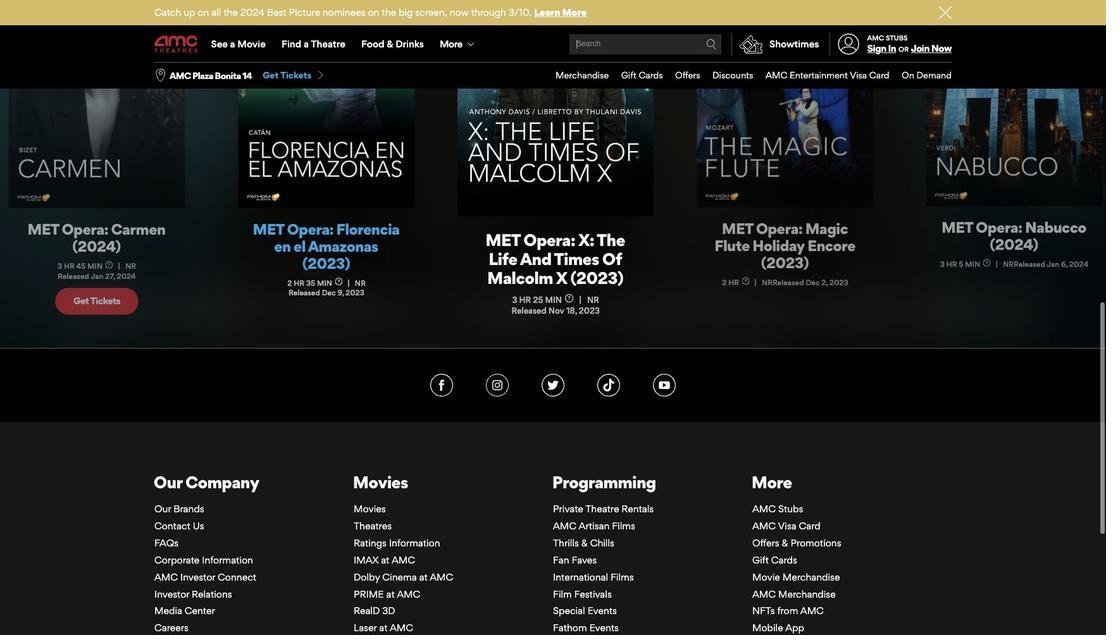 Task type: vqa. For each thing, say whether or not it's contained in the screenshot.
including
no



Task type: describe. For each thing, give the bounding box(es) containing it.
gift inside menu
[[621, 70, 637, 80]]

jan for carmen
[[91, 271, 104, 280]]

from
[[777, 605, 798, 617]]

now
[[931, 42, 952, 55]]

released for met opera: carmen (2024)
[[58, 271, 89, 280]]

met opera: magic flute holiday encore (2023)
[[714, 219, 855, 271]]

offers inside amc stubs amc visa card offers & promotions gift cards movie merchandise amc merchandise nfts from amc mobile app
[[752, 537, 779, 549]]

2 hr button
[[722, 277, 749, 287]]

bonita
[[215, 70, 241, 81]]

hr for met opera: magic flute holiday encore (2023)
[[728, 278, 739, 287]]

movies theatres ratings information imax at amc dolby cinema at amc prime at amc reald 3d laser at amc
[[354, 503, 453, 634]]

amc inside our brands contact us faqs corporate information amc investor connect investor relations media center careers
[[154, 571, 178, 583]]

fathom events link
[[553, 622, 619, 634]]

(2023) for holiday
[[761, 253, 809, 271]]

2 horizontal spatial more
[[752, 472, 792, 493]]

get tickets for bottommost get tickets "link"
[[74, 295, 120, 307]]

amc up amc visa card link
[[752, 503, 776, 515]]

promotions
[[791, 537, 841, 549]]

our brands link
[[154, 503, 204, 515]]

movie poster for met opera: carmen (2024) image
[[9, 0, 185, 208]]

a for movie
[[230, 38, 235, 50]]

amc up app
[[800, 605, 824, 617]]

fan faves link
[[553, 554, 597, 566]]

prime at amc link
[[354, 588, 420, 600]]

3 for met opera: x: the life and times of malcolm x (2023)
[[512, 295, 517, 305]]

private theatre rentals link
[[553, 503, 654, 515]]

1 horizontal spatial visa
[[850, 70, 867, 80]]

faqs
[[154, 537, 179, 549]]

faves
[[572, 554, 597, 566]]

amc plaza bonita 14
[[170, 70, 252, 81]]

met opera: x: the life and times of malcolm x (2023)
[[486, 229, 625, 288]]

rentals
[[622, 503, 654, 515]]

1 vertical spatial investor
[[154, 588, 189, 600]]

0 horizontal spatial offers
[[675, 70, 700, 80]]

see a movie
[[211, 38, 266, 50]]

amc entertainment visa card
[[766, 70, 890, 80]]

merchandise inside menu
[[556, 70, 609, 80]]

2023 for met opera: florencia en el amazonas (2023)
[[345, 288, 364, 297]]

3 hr 25 min button
[[512, 294, 574, 305]]

3 hr 5 min
[[940, 260, 980, 269]]

1 vertical spatial films
[[611, 571, 634, 583]]

nov
[[549, 305, 564, 316]]

more information about image for flute
[[742, 277, 749, 285]]

theatre inside find a theatre link
[[311, 38, 345, 50]]

(2024) for carmen
[[73, 237, 121, 255]]

corporate
[[154, 554, 200, 566]]

0 vertical spatial films
[[612, 520, 635, 532]]

showtimes image
[[732, 33, 770, 56]]

amc stubs link
[[752, 503, 803, 515]]

met for met opera: nabucco (2024)
[[942, 218, 973, 236]]

cinema
[[382, 571, 417, 583]]

cards inside menu
[[639, 70, 663, 80]]

released for met opera: magic flute holiday encore (2023)
[[772, 278, 804, 287]]

corporate information link
[[154, 554, 253, 566]]

a for theatre
[[304, 38, 309, 50]]

food & drinks link
[[353, 27, 432, 62]]

0 vertical spatial 2024
[[240, 6, 264, 18]]

amc up nfts
[[752, 588, 776, 600]]

screen,
[[415, 6, 447, 18]]

more information about image for (2024)
[[106, 261, 113, 268]]

met opera: x: the life and times of malcolm x (2023) link
[[472, 229, 639, 288]]

theatres
[[354, 520, 392, 532]]

opera: for nabucco
[[976, 218, 1023, 236]]

nr for carmen
[[125, 262, 136, 271]]

nabucco
[[1025, 218, 1087, 236]]

sign in or join amc stubs element
[[829, 27, 952, 62]]

careers
[[154, 622, 189, 634]]

amc twitter image
[[542, 374, 565, 397]]

get tickets for the topmost get tickets "link"
[[263, 70, 312, 80]]

2 on from the left
[[368, 6, 379, 18]]

hr for met opera: florencia en el amazonas (2023)
[[294, 278, 304, 287]]

amc merchandise link
[[752, 588, 836, 600]]

reald
[[354, 605, 380, 617]]

2023 for met opera: magic flute holiday encore (2023)
[[829, 278, 848, 287]]

(2023) inside the met opera: x: the life and times of malcolm x (2023)
[[570, 267, 623, 288]]

35
[[306, 278, 315, 287]]

mobile app link
[[752, 622, 804, 634]]

connect
[[218, 571, 256, 583]]

sign
[[867, 42, 886, 55]]

amc instagram image
[[486, 374, 509, 397]]

reald 3d link
[[354, 605, 395, 617]]

contact us link
[[154, 520, 204, 532]]

& inside amc stubs amc visa card offers & promotions gift cards movie merchandise amc merchandise nfts from amc mobile app
[[782, 537, 788, 549]]

laser
[[354, 622, 377, 634]]

menu containing more
[[154, 27, 952, 62]]

released for met opera: florencia en el amazonas (2023)
[[289, 288, 320, 297]]

nfts
[[752, 605, 775, 617]]

& inside private theatre rentals amc artisan films thrills & chills fan faves international films film festivals special events fathom events
[[581, 537, 588, 549]]

offers link
[[663, 63, 700, 88]]

user profile image
[[831, 34, 866, 55]]

and
[[520, 248, 551, 269]]

app
[[785, 622, 804, 634]]

find
[[282, 38, 301, 50]]

45
[[76, 262, 86, 271]]

1 vertical spatial get tickets link
[[55, 288, 139, 314]]

card inside amc stubs amc visa card offers & promotions gift cards movie merchandise amc merchandise nfts from amc mobile app
[[799, 520, 821, 532]]

search the AMC website text field
[[575, 40, 706, 49]]

amc youtube image
[[653, 374, 676, 397]]

showtimes
[[770, 38, 819, 50]]

more button
[[432, 27, 485, 62]]

3 for met opera: carmen (2024)
[[58, 262, 62, 271]]

learn
[[534, 6, 560, 18]]

x:
[[578, 229, 594, 250]]

0 vertical spatial gift cards link
[[609, 63, 663, 88]]

find a theatre link
[[274, 27, 353, 62]]

private
[[553, 503, 583, 515]]

flute
[[714, 236, 750, 254]]

on
[[902, 70, 914, 80]]

festivals
[[574, 588, 612, 600]]

movie inside amc stubs amc visa card offers & promotions gift cards movie merchandise amc merchandise nfts from amc mobile app
[[752, 571, 780, 583]]

magic
[[805, 219, 848, 237]]

in
[[888, 42, 896, 55]]

2 for flute
[[722, 278, 727, 287]]

amc stubs sign in or join now
[[867, 33, 952, 55]]

carmen
[[111, 220, 166, 238]]

on demand
[[902, 70, 952, 80]]

center
[[185, 605, 215, 617]]

met opera: carmen (2024)
[[28, 220, 166, 255]]

opera: for x:
[[524, 229, 575, 250]]

card inside menu
[[869, 70, 890, 80]]

0 vertical spatial get tickets link
[[263, 70, 325, 81]]

nr for x:
[[587, 295, 599, 305]]

private theatre rentals amc artisan films thrills & chills fan faves international films film festivals special events fathom events
[[553, 503, 654, 634]]

9,
[[337, 288, 344, 297]]

information inside movies theatres ratings information imax at amc dolby cinema at amc prime at amc reald 3d laser at amc
[[389, 537, 440, 549]]

submit search icon image
[[706, 39, 716, 49]]

learn more link
[[534, 6, 587, 18]]

met for met opera: carmen (2024)
[[28, 220, 59, 238]]

1 horizontal spatial gift cards link
[[752, 554, 797, 566]]

best
[[267, 6, 286, 18]]

dolby
[[354, 571, 380, 583]]

media
[[154, 605, 182, 617]]

media center link
[[154, 605, 215, 617]]

at right cinema on the bottom of the page
[[419, 571, 428, 583]]

florencia
[[336, 219, 399, 238]]

our for our company
[[154, 472, 182, 493]]

opera: for magic
[[756, 219, 802, 237]]

amc down dolby cinema at amc link
[[397, 588, 420, 600]]

film festivals link
[[553, 588, 612, 600]]

(2023) for el
[[302, 254, 350, 272]]

cards inside amc stubs amc visa card offers & promotions gift cards movie merchandise amc merchandise nfts from amc mobile app
[[771, 554, 797, 566]]

special
[[553, 605, 585, 617]]

0 vertical spatial get
[[263, 70, 279, 80]]

gift inside amc stubs amc visa card offers & promotions gift cards movie merchandise amc merchandise nfts from amc mobile app
[[752, 554, 769, 566]]

join now button
[[911, 42, 952, 55]]

discounts link
[[700, 63, 753, 88]]

1 vertical spatial events
[[589, 622, 619, 634]]

entertainment
[[790, 70, 848, 80]]

careers link
[[154, 622, 189, 634]]



Task type: locate. For each thing, give the bounding box(es) containing it.
2023 right 18,
[[579, 305, 600, 316]]

movie poster for met opera: x: the life and times of malcolm x (2023) image
[[458, 0, 654, 216]]

0 horizontal spatial &
[[387, 38, 393, 50]]

1 vertical spatial card
[[799, 520, 821, 532]]

dec left 9,
[[322, 288, 336, 297]]

2024 for met opera: nabucco (2024)
[[1069, 260, 1089, 269]]

faqs link
[[154, 537, 179, 549]]

(2024) inside met opera: nabucco (2024)
[[990, 235, 1038, 253]]

released inside "nr released jan 27, 2024"
[[58, 271, 89, 280]]

our inside our brands contact us faqs corporate information amc investor connect investor relations media center careers
[[154, 503, 171, 515]]

opera: for florencia
[[287, 219, 333, 238]]

0 vertical spatial gift
[[621, 70, 637, 80]]

en
[[274, 237, 291, 255]]

0 horizontal spatial tickets
[[91, 295, 120, 307]]

2023 for met opera: x: the life and times of malcolm x (2023)
[[579, 305, 600, 316]]

met for met opera: x: the life and times of malcolm x (2023)
[[486, 229, 520, 250]]

movies up theatres link
[[354, 503, 386, 515]]

amc twitter image
[[542, 374, 565, 397]]

0 horizontal spatial movie
[[238, 38, 266, 50]]

released for met opera: x: the life and times of malcolm x (2023)
[[512, 305, 547, 316]]

0 vertical spatial information
[[389, 537, 440, 549]]

3d
[[382, 605, 395, 617]]

nfts from amc link
[[752, 605, 824, 617]]

showtimes link
[[732, 33, 819, 56]]

0 vertical spatial offers
[[675, 70, 700, 80]]

released down 3 hr 25 min
[[512, 305, 547, 316]]

1 vertical spatial gift cards link
[[752, 554, 797, 566]]

offers down amc visa card link
[[752, 537, 779, 549]]

3 hr 5 min button
[[940, 259, 991, 269]]

dec for encore
[[806, 278, 820, 287]]

a right 'see'
[[230, 38, 235, 50]]

nr released jan 6, 2024
[[1003, 260, 1089, 269]]

more information about image for the
[[565, 294, 574, 302]]

1 the from the left
[[224, 6, 238, 18]]

met opera: magic flute holiday encore (2023) link
[[710, 219, 860, 271]]

amc inside amc stubs sign in or join now
[[867, 33, 884, 42]]

events down festivals
[[588, 605, 617, 617]]

movies up movies link
[[353, 472, 408, 493]]

1 vertical spatial theatre
[[586, 503, 619, 515]]

1 vertical spatial cards
[[771, 554, 797, 566]]

(2023) inside "met opera: magic flute holiday encore (2023)"
[[761, 253, 809, 271]]

min for florencia
[[317, 278, 332, 287]]

2 hr
[[722, 278, 739, 287]]

cards up movie merchandise link
[[771, 554, 797, 566]]

1 vertical spatial get
[[74, 295, 89, 307]]

get down "nr released jan 27, 2024"
[[74, 295, 89, 307]]

gift cards link down search the amc website text field
[[609, 63, 663, 88]]

more information about image
[[106, 261, 113, 268], [742, 277, 749, 285], [335, 278, 342, 285], [565, 294, 574, 302]]

released inside nr released dec 9, 2023
[[289, 288, 320, 297]]

3 hr 45 min button
[[58, 261, 113, 271]]

amc inside private theatre rentals amc artisan films thrills & chills fan faves international films film festivals special events fathom events
[[553, 520, 577, 532]]

nominees
[[323, 6, 366, 18]]

imax at amc link
[[354, 554, 415, 566]]

amc investor connect link
[[154, 571, 256, 583]]

1 horizontal spatial stubs
[[886, 33, 908, 42]]

2024 right the 27,
[[117, 271, 136, 280]]

stubs for visa
[[778, 503, 803, 515]]

0 vertical spatial get tickets
[[263, 70, 312, 80]]

1 horizontal spatial 2
[[722, 278, 727, 287]]

or
[[899, 45, 909, 54]]

2 left 35
[[287, 278, 292, 287]]

met opera: florencia en el amazonas (2023) link
[[251, 219, 401, 272]]

& right food
[[387, 38, 393, 50]]

on left all
[[198, 6, 209, 18]]

2 vertical spatial more
[[752, 472, 792, 493]]

information up 'imax at amc' "link"
[[389, 537, 440, 549]]

amc up dolby cinema at amc link
[[392, 554, 415, 566]]

merchandise down movie merchandise link
[[778, 588, 836, 600]]

information inside our brands contact us faqs corporate information amc investor connect investor relations media center careers
[[202, 554, 253, 566]]

see
[[211, 38, 228, 50]]

released down the 2 hr 35 min
[[289, 288, 320, 297]]

ratings information link
[[354, 537, 440, 549]]

1 horizontal spatial 3
[[512, 295, 517, 305]]

through
[[471, 6, 506, 18]]

nr down times
[[587, 295, 599, 305]]

nr released jan 27, 2024
[[58, 262, 136, 280]]

at down 3d
[[379, 622, 388, 634]]

(2023) up nr released dec 2, 2023
[[761, 253, 809, 271]]

met opera: nabucco (2024) link
[[939, 218, 1089, 253]]

on demand link
[[890, 63, 952, 88]]

met left el
[[253, 219, 284, 238]]

nr inside 'nr released nov 18, 2023'
[[587, 295, 599, 305]]

movies link
[[354, 503, 386, 515]]

met for met opera: magic flute holiday encore (2023)
[[722, 219, 753, 237]]

hr inside "button"
[[519, 295, 531, 305]]

movie up 14
[[238, 38, 266, 50]]

min up nov
[[545, 295, 562, 305]]

0 horizontal spatial theatre
[[311, 38, 345, 50]]

opera: inside met opera: nabucco (2024)
[[976, 218, 1023, 236]]

card down the sign in button
[[869, 70, 890, 80]]

films up festivals
[[611, 571, 634, 583]]

dec inside nr released dec 9, 2023
[[322, 288, 336, 297]]

movie poster for met opera: florencia en el amazonas (2023) image
[[238, 0, 415, 208]]

2 a from the left
[[304, 38, 309, 50]]

1 vertical spatial movie
[[752, 571, 780, 583]]

more information about image up 18,
[[565, 294, 574, 302]]

2023 inside 'nr released nov 18, 2023'
[[579, 305, 600, 316]]

footer containing our company
[[0, 348, 1106, 635]]

1 vertical spatial dec
[[322, 288, 336, 297]]

(2024) inside the met opera: carmen (2024)
[[73, 237, 121, 255]]

food & drinks
[[361, 38, 424, 50]]

3 inside "button"
[[512, 295, 517, 305]]

3 left 45
[[58, 262, 62, 271]]

more up amc stubs link
[[752, 472, 792, 493]]

movie inside menu
[[238, 38, 266, 50]]

2
[[722, 278, 727, 287], [287, 278, 292, 287]]

3/10.
[[509, 6, 532, 18]]

special events link
[[553, 605, 617, 617]]

(2024) for nabucco
[[990, 235, 1038, 253]]

hr left 5
[[947, 260, 957, 269]]

0 horizontal spatial cards
[[639, 70, 663, 80]]

menu containing merchandise
[[543, 63, 952, 88]]

gift down search the amc website text field
[[621, 70, 637, 80]]

2023 right 9,
[[345, 288, 364, 297]]

& up faves
[[581, 537, 588, 549]]

1 vertical spatial menu
[[543, 63, 952, 88]]

films
[[612, 520, 635, 532], [611, 571, 634, 583]]

1 vertical spatial gift
[[752, 554, 769, 566]]

0 horizontal spatial visa
[[778, 520, 797, 532]]

at up 3d
[[386, 588, 395, 600]]

2 vertical spatial 2023
[[579, 305, 600, 316]]

information
[[389, 537, 440, 549], [202, 554, 253, 566]]

jan left 6,
[[1047, 260, 1060, 269]]

1 horizontal spatial more
[[562, 6, 587, 18]]

nr released dec 9, 2023
[[289, 278, 365, 297]]

1 horizontal spatial gift
[[752, 554, 769, 566]]

(2023) right x
[[570, 267, 623, 288]]

0 horizontal spatial gift
[[621, 70, 637, 80]]

gift cards
[[621, 70, 663, 80]]

amc artisan films link
[[553, 520, 635, 532]]

0 horizontal spatial get
[[74, 295, 89, 307]]

1 horizontal spatial &
[[581, 537, 588, 549]]

our for our brands contact us faqs corporate information amc investor connect investor relations media center careers
[[154, 503, 171, 515]]

0 horizontal spatial stubs
[[778, 503, 803, 515]]

get tickets link down the 27,
[[55, 288, 139, 314]]

nr down carmen
[[125, 262, 136, 271]]

movies for movies
[[353, 472, 408, 493]]

events
[[588, 605, 617, 617], [589, 622, 619, 634]]

movies inside movies theatres ratings information imax at amc dolby cinema at amc prime at amc reald 3d laser at amc
[[354, 503, 386, 515]]

get right 14
[[263, 70, 279, 80]]

stubs up in
[[886, 33, 908, 42]]

investor up media
[[154, 588, 189, 600]]

nr down the amazonas
[[355, 278, 365, 287]]

fathom
[[553, 622, 587, 634]]

(2023)
[[761, 253, 809, 271], [302, 254, 350, 272], [570, 267, 623, 288]]

1 horizontal spatial dec
[[806, 278, 820, 287]]

dec for amazonas
[[322, 288, 336, 297]]

0 vertical spatial 2023
[[829, 278, 848, 287]]

card up promotions
[[799, 520, 821, 532]]

5
[[959, 260, 964, 269]]

big
[[399, 6, 413, 18]]

1 horizontal spatial theatre
[[586, 503, 619, 515]]

1 horizontal spatial on
[[368, 6, 379, 18]]

1 horizontal spatial cards
[[771, 554, 797, 566]]

0 horizontal spatial gift cards link
[[609, 63, 663, 88]]

get tickets down find
[[263, 70, 312, 80]]

events down special events link
[[589, 622, 619, 634]]

more information about image inside 2 hr button
[[742, 277, 749, 285]]

encore
[[807, 236, 855, 254]]

0 vertical spatial card
[[869, 70, 890, 80]]

theatre inside private theatre rentals amc artisan films thrills & chills fan faves international films film festivals special events fathom events
[[586, 503, 619, 515]]

cards
[[639, 70, 663, 80], [771, 554, 797, 566]]

holiday
[[752, 236, 805, 254]]

dec left 2,
[[806, 278, 820, 287]]

hr left 45
[[64, 262, 75, 271]]

2 vertical spatial merchandise
[[778, 588, 836, 600]]

investor
[[180, 571, 215, 583], [154, 588, 189, 600]]

3 down malcolm
[[512, 295, 517, 305]]

stubs up amc visa card link
[[778, 503, 803, 515]]

merchandise left gift cards
[[556, 70, 609, 80]]

released down met opera: nabucco (2024)
[[1014, 260, 1045, 269]]

& inside menu
[[387, 38, 393, 50]]

get
[[263, 70, 279, 80], [74, 295, 89, 307]]

catch
[[154, 6, 181, 18]]

2024
[[240, 6, 264, 18], [1069, 260, 1089, 269], [117, 271, 136, 280]]

1 horizontal spatial movie
[[752, 571, 780, 583]]

amc left plaza
[[170, 70, 191, 81]]

1 horizontal spatial 2024
[[240, 6, 264, 18]]

14
[[243, 70, 252, 81]]

&
[[387, 38, 393, 50], [581, 537, 588, 549], [782, 537, 788, 549]]

2 horizontal spatial 3
[[940, 260, 945, 269]]

amc down 3d
[[390, 622, 413, 634]]

movie up amc merchandise link
[[752, 571, 780, 583]]

footer
[[0, 348, 1106, 635]]

1 vertical spatial our
[[154, 503, 171, 515]]

1 horizontal spatial (2023)
[[570, 267, 623, 288]]

our up contact
[[154, 503, 171, 515]]

(2023) up 2 hr 35 min button
[[302, 254, 350, 272]]

more inside button
[[440, 38, 462, 50]]

& down amc visa card link
[[782, 537, 788, 549]]

(2023) inside met opera: florencia en el amazonas (2023)
[[302, 254, 350, 272]]

amazonas
[[308, 237, 378, 255]]

0 vertical spatial our
[[154, 472, 182, 493]]

hr left 35
[[294, 278, 304, 287]]

tickets down find
[[280, 70, 312, 80]]

laser at amc link
[[354, 622, 413, 634]]

min right 45
[[88, 262, 103, 271]]

stubs inside amc stubs amc visa card offers & promotions gift cards movie merchandise amc merchandise nfts from amc mobile app
[[778, 503, 803, 515]]

1 vertical spatial offers
[[752, 537, 779, 549]]

2024 right 6,
[[1069, 260, 1089, 269]]

1 on from the left
[[198, 6, 209, 18]]

hr down flute
[[728, 278, 739, 287]]

1 horizontal spatial 2023
[[579, 305, 600, 316]]

jan inside "nr released jan 27, 2024"
[[91, 271, 104, 280]]

1 horizontal spatial get
[[263, 70, 279, 80]]

2 horizontal spatial &
[[782, 537, 788, 549]]

brands
[[174, 503, 204, 515]]

menu
[[154, 27, 952, 62], [543, 63, 952, 88]]

2 hr 35 min button
[[287, 278, 342, 288]]

min for carmen
[[88, 262, 103, 271]]

nr inside "nr released jan 27, 2024"
[[125, 262, 136, 271]]

met
[[942, 218, 973, 236], [722, 219, 753, 237], [253, 219, 284, 238], [28, 220, 59, 238], [486, 229, 520, 250]]

cookie consent banner dialog
[[0, 601, 1106, 635]]

min for nabucco
[[965, 260, 980, 269]]

a right find
[[304, 38, 309, 50]]

hr for met opera: carmen (2024)
[[64, 262, 75, 271]]

amc down showtimes link
[[766, 70, 788, 80]]

2 for en
[[287, 278, 292, 287]]

nr right 2 hr button
[[762, 278, 772, 287]]

more information about image up 9,
[[335, 278, 342, 285]]

2023 inside nr released dec 9, 2023
[[345, 288, 364, 297]]

2 horizontal spatial 2023
[[829, 278, 848, 287]]

0 vertical spatial cards
[[639, 70, 663, 80]]

jan left the 27,
[[91, 271, 104, 280]]

amc logo image
[[154, 36, 199, 53], [154, 36, 199, 53]]

movies for movies theatres ratings information imax at amc dolby cinema at amc prime at amc reald 3d laser at amc
[[354, 503, 386, 515]]

1 vertical spatial jan
[[91, 271, 104, 280]]

discounts
[[713, 70, 753, 80]]

1 horizontal spatial card
[[869, 70, 890, 80]]

nr
[[1003, 260, 1014, 269], [125, 262, 136, 271], [762, 278, 772, 287], [355, 278, 365, 287], [587, 295, 599, 305]]

contact
[[154, 520, 190, 532]]

amc inside amc entertainment visa card link
[[766, 70, 788, 80]]

met up 2 hr button
[[722, 219, 753, 237]]

1 vertical spatial stubs
[[778, 503, 803, 515]]

released
[[1014, 260, 1045, 269], [58, 271, 89, 280], [772, 278, 804, 287], [289, 288, 320, 297], [512, 305, 547, 316]]

0 horizontal spatial 2023
[[345, 288, 364, 297]]

more information about image inside 3 hr 25 min "button"
[[565, 294, 574, 302]]

2 horizontal spatial 2024
[[1069, 260, 1089, 269]]

films down rentals
[[612, 520, 635, 532]]

malcolm
[[487, 267, 553, 288]]

0 horizontal spatial card
[[799, 520, 821, 532]]

0 horizontal spatial more
[[440, 38, 462, 50]]

amc right cinema on the bottom of the page
[[430, 571, 453, 583]]

the left big on the top left of page
[[382, 6, 396, 18]]

more information about image inside 2 hr 35 min button
[[335, 278, 342, 285]]

merchandise link
[[543, 63, 609, 88]]

prime
[[354, 588, 384, 600]]

menu down showtimes image
[[543, 63, 952, 88]]

met up malcolm
[[486, 229, 520, 250]]

opera:
[[976, 218, 1023, 236], [756, 219, 802, 237], [287, 219, 333, 238], [62, 220, 108, 238], [524, 229, 575, 250]]

merchandise up amc merchandise link
[[783, 571, 840, 583]]

1 horizontal spatial a
[[304, 38, 309, 50]]

2024 inside "nr released jan 27, 2024"
[[117, 271, 136, 280]]

met inside the met opera: carmen (2024)
[[28, 220, 59, 238]]

amc facebook image
[[430, 374, 453, 397]]

met up 3 hr 45 min
[[28, 220, 59, 238]]

amc youtube image
[[653, 374, 676, 397]]

3 for met opera: nabucco (2024)
[[940, 260, 945, 269]]

0 vertical spatial movies
[[353, 472, 408, 493]]

(2024) up 3 hr 45 min button on the top
[[73, 237, 121, 255]]

0 horizontal spatial on
[[198, 6, 209, 18]]

theatre down nominees
[[311, 38, 345, 50]]

nr inside nr released dec 9, 2023
[[355, 278, 365, 287]]

released left 2,
[[772, 278, 804, 287]]

times
[[554, 248, 599, 269]]

movie poster for met opera: magic flute holiday encore (2023) image
[[697, 0, 873, 207]]

nr for nabucco
[[1003, 260, 1014, 269]]

visa down the user profile image
[[850, 70, 867, 80]]

all
[[211, 6, 221, 18]]

more information about image inside 3 hr 45 min button
[[106, 261, 113, 268]]

met inside the met opera: x: the life and times of malcolm x (2023)
[[486, 229, 520, 250]]

amc instagram image
[[486, 374, 509, 397]]

1 vertical spatial 2024
[[1069, 260, 1089, 269]]

met inside "met opera: magic flute holiday encore (2023)"
[[722, 219, 753, 237]]

0 vertical spatial events
[[588, 605, 617, 617]]

on right nominees
[[368, 6, 379, 18]]

met inside met opera: florencia en el amazonas (2023)
[[253, 219, 284, 238]]

tickets for the topmost get tickets "link"
[[280, 70, 312, 80]]

2024 left best
[[240, 6, 264, 18]]

0 horizontal spatial 3
[[58, 262, 62, 271]]

2 vertical spatial 2024
[[117, 271, 136, 280]]

met for met opera: florencia en el amazonas (2023)
[[253, 219, 284, 238]]

0 horizontal spatial (2024)
[[73, 237, 121, 255]]

met inside met opera: nabucco (2024)
[[942, 218, 973, 236]]

2 down flute
[[722, 278, 727, 287]]

nr right more information about image
[[1003, 260, 1014, 269]]

tickets for bottommost get tickets "link"
[[91, 295, 120, 307]]

more information about image for en
[[335, 278, 342, 285]]

1 horizontal spatial tickets
[[280, 70, 312, 80]]

0 horizontal spatial get tickets link
[[55, 288, 139, 314]]

opera: inside "met opera: magic flute holiday encore (2023)"
[[756, 219, 802, 237]]

jan for nabucco
[[1047, 260, 1060, 269]]

amc tiktok image
[[597, 374, 620, 397], [597, 374, 620, 397]]

0 horizontal spatial (2023)
[[302, 254, 350, 272]]

stubs for in
[[886, 33, 908, 42]]

more down now
[[440, 38, 462, 50]]

0 vertical spatial visa
[[850, 70, 867, 80]]

0 vertical spatial merchandise
[[556, 70, 609, 80]]

gift cards link up movie merchandise link
[[752, 554, 797, 566]]

3 hr 45 min
[[58, 262, 103, 271]]

hr for met opera: nabucco (2024)
[[947, 260, 957, 269]]

nr for magic
[[762, 278, 772, 287]]

the right all
[[224, 6, 238, 18]]

1 horizontal spatial information
[[389, 537, 440, 549]]

0 vertical spatial tickets
[[280, 70, 312, 80]]

gift up movie merchandise link
[[752, 554, 769, 566]]

amc down corporate
[[154, 571, 178, 583]]

0 vertical spatial more
[[562, 6, 587, 18]]

picture
[[289, 6, 320, 18]]

more information about image
[[983, 259, 991, 266]]

amc facebook image
[[430, 374, 453, 397]]

27,
[[105, 271, 115, 280]]

hr for met opera: x: the life and times of malcolm x (2023)
[[519, 295, 531, 305]]

1 vertical spatial movies
[[354, 503, 386, 515]]

nr for florencia
[[355, 278, 365, 287]]

met opera: nabucco (2024)
[[942, 218, 1087, 253]]

1 horizontal spatial offers
[[752, 537, 779, 549]]

stubs inside amc stubs sign in or join now
[[886, 33, 908, 42]]

0 horizontal spatial 2024
[[117, 271, 136, 280]]

opera: for carmen
[[62, 220, 108, 238]]

nr released dec 2, 2023
[[762, 278, 848, 287]]

0 horizontal spatial get tickets
[[74, 295, 120, 307]]

0 horizontal spatial dec
[[322, 288, 336, 297]]

1 horizontal spatial the
[[382, 6, 396, 18]]

1 vertical spatial merchandise
[[783, 571, 840, 583]]

min right 35
[[317, 278, 332, 287]]

released inside 'nr released nov 18, 2023'
[[512, 305, 547, 316]]

0 vertical spatial dec
[[806, 278, 820, 287]]

more information about image up the 27,
[[106, 261, 113, 268]]

opera: inside met opera: florencia en el amazonas (2023)
[[287, 219, 333, 238]]

1 horizontal spatial get tickets
[[263, 70, 312, 80]]

1 horizontal spatial (2024)
[[990, 235, 1038, 253]]

0 horizontal spatial a
[[230, 38, 235, 50]]

demand
[[917, 70, 952, 80]]

0 horizontal spatial information
[[202, 554, 253, 566]]

min inside "button"
[[545, 295, 562, 305]]

1 horizontal spatial jan
[[1047, 260, 1060, 269]]

get tickets link
[[263, 70, 325, 81], [55, 288, 139, 314]]

visa inside amc stubs amc visa card offers & promotions gift cards movie merchandise amc merchandise nfts from amc mobile app
[[778, 520, 797, 532]]

the
[[224, 6, 238, 18], [382, 6, 396, 18]]

movie poster for met opera: nabucco (2024) image
[[926, 0, 1103, 206]]

gift
[[621, 70, 637, 80], [752, 554, 769, 566]]

opera: inside the met opera: carmen (2024)
[[62, 220, 108, 238]]

see a movie link
[[203, 27, 274, 62]]

2 the from the left
[[382, 6, 396, 18]]

amc up 'sign'
[[867, 33, 884, 42]]

0 vertical spatial investor
[[180, 571, 215, 583]]

0 horizontal spatial jan
[[91, 271, 104, 280]]

at right imax
[[381, 554, 389, 566]]

0 horizontal spatial the
[[224, 6, 238, 18]]

opera: inside the met opera: x: the life and times of malcolm x (2023)
[[524, 229, 575, 250]]

our up our brands link
[[154, 472, 182, 493]]

1 a from the left
[[230, 38, 235, 50]]

released for met opera: nabucco (2024)
[[1014, 260, 1045, 269]]

2024 for met opera: carmen (2024)
[[117, 271, 136, 280]]

min for x:
[[545, 295, 562, 305]]

movie
[[238, 38, 266, 50], [752, 571, 780, 583]]

amc down amc stubs link
[[752, 520, 776, 532]]

amc up "thrills"
[[553, 520, 577, 532]]

food
[[361, 38, 385, 50]]

min
[[965, 260, 980, 269], [88, 262, 103, 271], [317, 278, 332, 287], [545, 295, 562, 305]]

amc inside amc plaza bonita 14 button
[[170, 70, 191, 81]]

2023 right 2,
[[829, 278, 848, 287]]

dolby cinema at amc link
[[354, 571, 453, 583]]

get tickets link down find
[[263, 70, 325, 81]]

amc visa card link
[[752, 520, 821, 532]]

0 vertical spatial stubs
[[886, 33, 908, 42]]

el
[[293, 237, 305, 255]]



